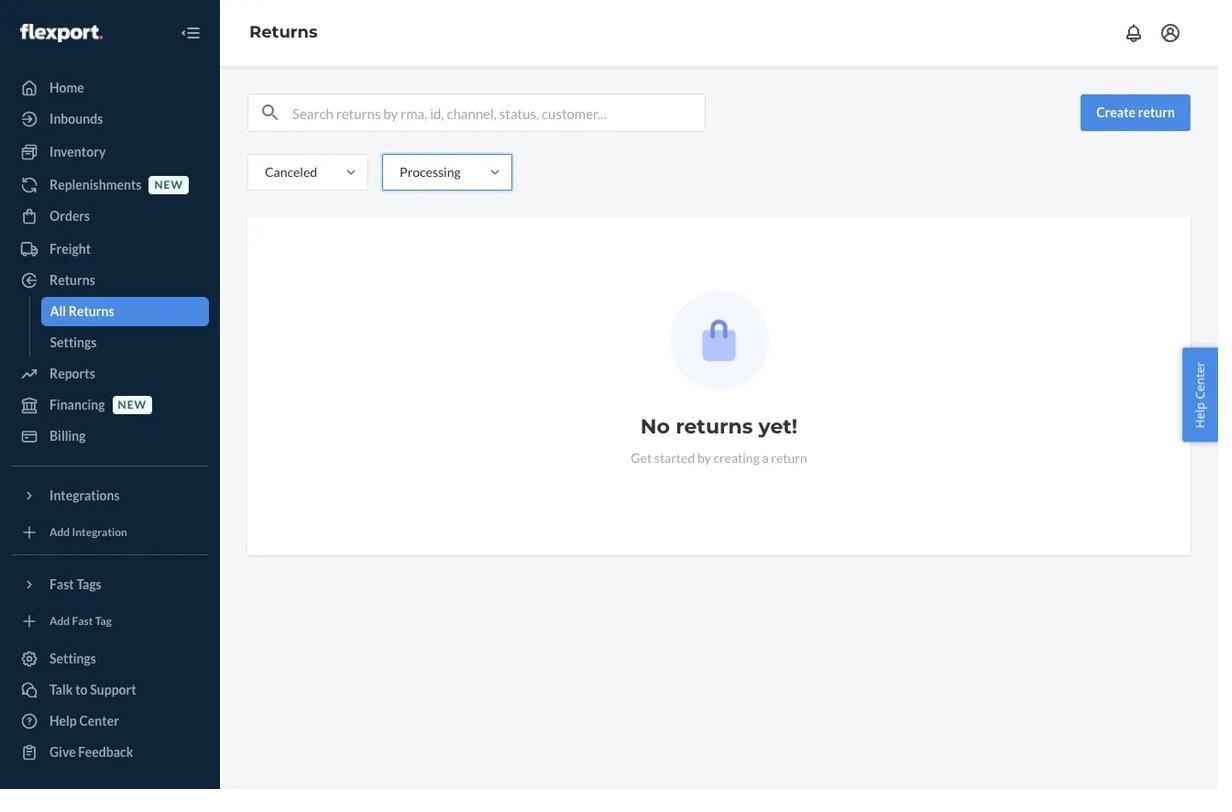Task type: locate. For each thing, give the bounding box(es) containing it.
0 vertical spatial new
[[154, 178, 183, 192]]

1 vertical spatial settings
[[49, 651, 96, 666]]

feedback
[[78, 744, 133, 760]]

returns
[[249, 22, 318, 42], [49, 272, 95, 288], [68, 303, 114, 319]]

1 horizontal spatial return
[[1138, 104, 1175, 120]]

creating
[[713, 450, 760, 466]]

new up orders link
[[154, 178, 183, 192]]

1 vertical spatial center
[[79, 713, 119, 729]]

1 add from the top
[[49, 526, 70, 539]]

fast
[[49, 576, 74, 592], [72, 614, 93, 628]]

0 vertical spatial fast
[[49, 576, 74, 592]]

1 vertical spatial returns
[[49, 272, 95, 288]]

returns
[[676, 414, 753, 439]]

create return button
[[1081, 94, 1191, 131]]

no returns yet!
[[640, 414, 798, 439]]

settings link
[[41, 328, 209, 357], [11, 644, 209, 674]]

settings link down all returns link
[[41, 328, 209, 357]]

fast left the tags
[[49, 576, 74, 592]]

all
[[50, 303, 66, 319]]

tags
[[76, 576, 102, 592]]

yet!
[[758, 414, 798, 439]]

inventory
[[49, 144, 106, 159]]

home
[[49, 80, 84, 95]]

return right a
[[771, 450, 807, 466]]

0 horizontal spatial help center
[[49, 713, 119, 729]]

add integration link
[[11, 518, 209, 547]]

1 horizontal spatial center
[[1192, 361, 1208, 399]]

0 vertical spatial center
[[1192, 361, 1208, 399]]

1 vertical spatial returns link
[[11, 266, 209, 295]]

1 horizontal spatial new
[[154, 178, 183, 192]]

new
[[154, 178, 183, 192], [118, 398, 147, 412]]

orders
[[49, 208, 90, 224]]

flexport logo image
[[20, 24, 102, 42]]

1 horizontal spatial help
[[1192, 402, 1208, 428]]

help
[[1192, 402, 1208, 428], [49, 713, 77, 729]]

center
[[1192, 361, 1208, 399], [79, 713, 119, 729]]

1 vertical spatial fast
[[72, 614, 93, 628]]

add down fast tags
[[49, 614, 70, 628]]

billing link
[[11, 422, 209, 451]]

open notifications image
[[1123, 22, 1145, 44]]

add fast tag
[[49, 614, 112, 628]]

give
[[49, 744, 76, 760]]

0 horizontal spatial returns link
[[11, 266, 209, 295]]

inventory link
[[11, 137, 209, 167]]

1 vertical spatial new
[[118, 398, 147, 412]]

0 horizontal spatial center
[[79, 713, 119, 729]]

help center inside 'button'
[[1192, 361, 1208, 428]]

fast left tag
[[72, 614, 93, 628]]

0 vertical spatial help center
[[1192, 361, 1208, 428]]

fast inside dropdown button
[[49, 576, 74, 592]]

2 add from the top
[[49, 614, 70, 628]]

add left "integration"
[[49, 526, 70, 539]]

help inside help center link
[[49, 713, 77, 729]]

close navigation image
[[180, 22, 202, 44]]

returns link
[[249, 22, 318, 42], [11, 266, 209, 295]]

get started by creating a return
[[631, 450, 807, 466]]

0 vertical spatial settings
[[50, 335, 97, 350]]

1 vertical spatial help
[[49, 713, 77, 729]]

new for financing
[[118, 398, 147, 412]]

settings
[[50, 335, 97, 350], [49, 651, 96, 666]]

0 vertical spatial return
[[1138, 104, 1175, 120]]

return
[[1138, 104, 1175, 120], [771, 450, 807, 466]]

fast tags
[[49, 576, 102, 592]]

no
[[640, 414, 670, 439]]

0 horizontal spatial return
[[771, 450, 807, 466]]

inbounds link
[[11, 104, 209, 134]]

1 horizontal spatial help center
[[1192, 361, 1208, 428]]

settings up reports
[[50, 335, 97, 350]]

new down reports link
[[118, 398, 147, 412]]

help center
[[1192, 361, 1208, 428], [49, 713, 119, 729]]

0 vertical spatial returns link
[[249, 22, 318, 42]]

0 vertical spatial help
[[1192, 402, 1208, 428]]

settings link up support
[[11, 644, 209, 674]]

support
[[90, 682, 136, 697]]

settings up to
[[49, 651, 96, 666]]

create
[[1096, 104, 1136, 120]]

return inside button
[[1138, 104, 1175, 120]]

empty list image
[[669, 291, 769, 390]]

add
[[49, 526, 70, 539], [49, 614, 70, 628]]

open account menu image
[[1159, 22, 1181, 44]]

0 horizontal spatial help
[[49, 713, 77, 729]]

0 horizontal spatial new
[[118, 398, 147, 412]]

1 horizontal spatial returns link
[[249, 22, 318, 42]]

0 vertical spatial add
[[49, 526, 70, 539]]

return right 'create'
[[1138, 104, 1175, 120]]

1 vertical spatial add
[[49, 614, 70, 628]]



Task type: describe. For each thing, give the bounding box(es) containing it.
2 vertical spatial returns
[[68, 303, 114, 319]]

give feedback button
[[11, 738, 209, 767]]

help inside help center 'button'
[[1192, 402, 1208, 428]]

talk to support
[[49, 682, 136, 697]]

1 vertical spatial help center
[[49, 713, 119, 729]]

1 vertical spatial settings link
[[11, 644, 209, 674]]

started
[[654, 450, 695, 466]]

give feedback
[[49, 744, 133, 760]]

home link
[[11, 73, 209, 103]]

all returns
[[50, 303, 114, 319]]

talk to support button
[[11, 675, 209, 705]]

freight
[[49, 241, 91, 257]]

processing
[[400, 164, 461, 180]]

get
[[631, 450, 652, 466]]

2 settings from the top
[[49, 651, 96, 666]]

1 vertical spatial return
[[771, 450, 807, 466]]

talk
[[49, 682, 73, 697]]

add integration
[[49, 526, 127, 539]]

0 vertical spatial returns
[[249, 22, 318, 42]]

inbounds
[[49, 111, 103, 126]]

integrations
[[49, 488, 120, 503]]

create return
[[1096, 104, 1175, 120]]

fast tags button
[[11, 570, 209, 599]]

center inside help center 'button'
[[1192, 361, 1208, 399]]

integration
[[72, 526, 127, 539]]

all returns link
[[41, 297, 209, 326]]

help center link
[[11, 707, 209, 736]]

integrations button
[[11, 481, 209, 510]]

add for add integration
[[49, 526, 70, 539]]

center inside help center link
[[79, 713, 119, 729]]

financing
[[49, 397, 105, 412]]

orders link
[[11, 202, 209, 231]]

reports
[[49, 366, 95, 381]]

tag
[[95, 614, 112, 628]]

reports link
[[11, 359, 209, 389]]

add for add fast tag
[[49, 614, 70, 628]]

add fast tag link
[[11, 607, 209, 636]]

freight link
[[11, 235, 209, 264]]

help center button
[[1183, 348, 1218, 442]]

Search returns by rma, id, channel, status, customer... text field
[[292, 94, 705, 131]]

by
[[697, 450, 711, 466]]

a
[[762, 450, 769, 466]]

new for replenishments
[[154, 178, 183, 192]]

replenishments
[[49, 177, 142, 192]]

billing
[[49, 428, 86, 444]]

to
[[75, 682, 88, 697]]

0 vertical spatial settings link
[[41, 328, 209, 357]]

canceled
[[265, 164, 317, 180]]

1 settings from the top
[[50, 335, 97, 350]]



